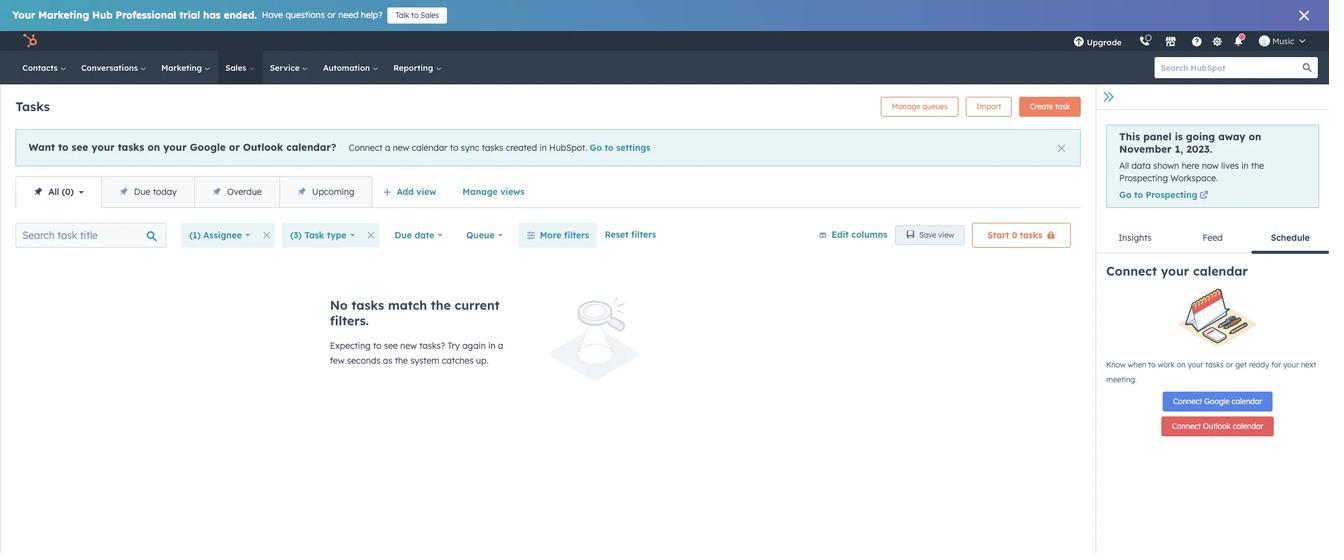 Task type: describe. For each thing, give the bounding box(es) containing it.
feed link
[[1175, 223, 1252, 253]]

november
[[1120, 143, 1172, 155]]

queue
[[467, 230, 495, 241]]

all for all data shown here now lives in the prospecting workspace.
[[1120, 160, 1130, 171]]

start
[[988, 230, 1010, 241]]

again
[[463, 340, 486, 352]]

now
[[1203, 160, 1219, 171]]

date
[[415, 230, 435, 241]]

tasks banner
[[16, 93, 1081, 117]]

professional
[[116, 9, 177, 21]]

service
[[270, 63, 302, 73]]

(3) task type
[[290, 230, 347, 241]]

help?
[[361, 9, 383, 20]]

Search task title search field
[[16, 223, 166, 248]]

workspace.
[[1171, 172, 1219, 184]]

(3)
[[290, 230, 302, 241]]

trial
[[180, 9, 200, 21]]

in inside 'all data shown here now lives in the prospecting workspace.'
[[1242, 160, 1249, 171]]

link opens in a new window image
[[1200, 190, 1209, 202]]

marketplaces image
[[1166, 37, 1177, 48]]

tasks inside know when to work on your tasks or get ready for your next meeting.
[[1206, 361, 1225, 370]]

need
[[338, 9, 359, 20]]

your right want
[[91, 141, 115, 153]]

on for away
[[1249, 130, 1262, 143]]

save view button
[[895, 225, 965, 245]]

feed
[[1203, 232, 1224, 243]]

the inside no tasks match the current filters.
[[431, 298, 451, 313]]

overdue
[[227, 186, 262, 198]]

tasks?
[[420, 340, 445, 352]]

)
[[71, 186, 74, 198]]

the inside expecting to see new tasks? try again in a few seconds as the system catches up.
[[395, 355, 408, 366]]

(3) task type button
[[282, 223, 363, 248]]

to right want
[[58, 141, 68, 153]]

due today link
[[101, 177, 194, 207]]

panel
[[1144, 130, 1172, 143]]

contacts link
[[15, 51, 74, 84]]

insights link
[[1097, 223, 1175, 253]]

on inside know when to work on your tasks or get ready for your next meeting.
[[1178, 361, 1186, 370]]

all data shown here now lives in the prospecting workspace.
[[1120, 160, 1265, 184]]

talk to sales
[[396, 11, 439, 20]]

tasks
[[16, 98, 50, 114]]

help button
[[1187, 31, 1208, 51]]

conversations
[[81, 63, 140, 73]]

due for due date
[[395, 230, 412, 241]]

questions
[[286, 9, 325, 20]]

your down the "feed" link
[[1161, 263, 1190, 279]]

few
[[330, 355, 345, 366]]

(
[[62, 186, 65, 198]]

overdue link
[[194, 177, 279, 207]]

add view
[[397, 186, 437, 198]]

edit columns button
[[819, 227, 888, 243]]

tab list containing insights
[[1097, 223, 1330, 254]]

assignee
[[203, 230, 242, 241]]

talk
[[396, 11, 409, 20]]

match
[[388, 298, 427, 313]]

google
[[190, 141, 226, 153]]

import link
[[966, 97, 1012, 117]]

connect for connect a new calendar to sync tasks created in hubspot. go to settings
[[349, 142, 383, 153]]

reset filters
[[605, 229, 657, 240]]

hubspot image
[[22, 34, 37, 48]]

see for your
[[72, 141, 88, 153]]

marketing inside marketing link
[[161, 63, 204, 73]]

queue button
[[459, 223, 511, 248]]

system
[[411, 355, 440, 366]]

search button
[[1298, 57, 1319, 78]]

this panel is going away on november 1, 2023.
[[1120, 130, 1262, 155]]

due date button
[[387, 223, 451, 248]]

go inside alert
[[590, 142, 602, 153]]

go to settings link
[[590, 142, 651, 153]]

hubspot link
[[15, 34, 47, 48]]

schedule
[[1272, 232, 1311, 243]]

Search HubSpot search field
[[1155, 57, 1308, 78]]

no
[[330, 298, 348, 313]]

expecting
[[330, 340, 371, 352]]

your left google
[[163, 141, 187, 153]]

try
[[448, 340, 460, 352]]

to inside know when to work on your tasks or get ready for your next meeting.
[[1149, 361, 1156, 370]]

created
[[506, 142, 537, 153]]

close image
[[1300, 11, 1310, 20]]

your marketing hub professional trial has ended. have questions or need help?
[[12, 9, 383, 21]]

on for tasks
[[148, 141, 160, 153]]

data
[[1132, 160, 1152, 171]]

a inside expecting to see new tasks? try again in a few seconds as the system catches up.
[[498, 340, 504, 352]]

ready
[[1250, 361, 1270, 370]]

calling icon image
[[1140, 36, 1151, 47]]

create
[[1030, 102, 1054, 111]]

1 vertical spatial prospecting
[[1146, 190, 1198, 201]]

upgrade
[[1087, 37, 1122, 47]]

to down the data
[[1135, 190, 1144, 201]]

automation
[[323, 63, 373, 73]]

seconds
[[347, 355, 381, 366]]

settings link
[[1211, 34, 1226, 48]]

expecting to see new tasks? try again in a few seconds as the system catches up.
[[330, 340, 504, 366]]

want to see your tasks on your google or outlook calendar?
[[29, 141, 336, 153]]

queues
[[923, 102, 948, 111]]

your right for at the right
[[1284, 361, 1300, 370]]

create task
[[1030, 102, 1071, 111]]

2023.
[[1187, 143, 1213, 155]]

all ( 0 )
[[48, 186, 74, 198]]

menu containing music
[[1065, 31, 1315, 51]]

here
[[1182, 160, 1200, 171]]

automation link
[[316, 51, 386, 84]]

service link
[[263, 51, 316, 84]]

prospecting inside 'all data shown here now lives in the prospecting workspace.'
[[1120, 172, 1169, 184]]

save
[[920, 230, 937, 240]]

for
[[1272, 361, 1282, 370]]



Task type: vqa. For each thing, say whether or not it's contained in the screenshot.
the Connect in the Want to see your tasks on your Google or Outlook calendar? alert
yes



Task type: locate. For each thing, give the bounding box(es) containing it.
marketing link
[[154, 51, 218, 84]]

0 horizontal spatial on
[[148, 141, 160, 153]]

0 vertical spatial new
[[393, 142, 410, 153]]

in right lives in the right top of the page
[[1242, 160, 1249, 171]]

manage queues link
[[882, 97, 959, 117]]

music
[[1273, 36, 1295, 46]]

0 horizontal spatial 0
[[65, 186, 71, 198]]

sales right talk
[[421, 11, 439, 20]]

reset filters button
[[605, 223, 657, 240]]

link opens in a new window image
[[1200, 191, 1209, 201]]

1 vertical spatial 0
[[1012, 230, 1018, 241]]

0 vertical spatial connect
[[349, 142, 383, 153]]

upgrade image
[[1074, 37, 1085, 48]]

1 horizontal spatial or
[[328, 9, 336, 20]]

conversations link
[[74, 51, 154, 84]]

0 horizontal spatial a
[[385, 142, 391, 153]]

new
[[393, 142, 410, 153], [401, 340, 417, 352]]

sales link
[[218, 51, 263, 84]]

type
[[327, 230, 347, 241]]

2 horizontal spatial or
[[1227, 361, 1234, 370]]

new up system
[[401, 340, 417, 352]]

or inside know when to work on your tasks or get ready for your next meeting.
[[1227, 361, 1234, 370]]

go right hubspot. at the top
[[590, 142, 602, 153]]

1 vertical spatial go
[[1120, 190, 1132, 201]]

connect a new calendar to sync tasks created in hubspot. go to settings
[[349, 142, 651, 153]]

columns
[[852, 229, 888, 240]]

all for all ( 0 )
[[48, 186, 59, 198]]

or
[[328, 9, 336, 20], [229, 141, 240, 153], [1227, 361, 1234, 370]]

due today
[[134, 186, 177, 198]]

all left "("
[[48, 186, 59, 198]]

on inside alert
[[148, 141, 160, 153]]

know
[[1107, 361, 1126, 370]]

or right google
[[229, 141, 240, 153]]

the
[[1252, 160, 1265, 171], [431, 298, 451, 313], [395, 355, 408, 366]]

on right 'work'
[[1178, 361, 1186, 370]]

1 horizontal spatial in
[[540, 142, 547, 153]]

due for due today
[[134, 186, 150, 198]]

due inside "due today" link
[[134, 186, 150, 198]]

tasks
[[118, 141, 144, 153], [482, 142, 504, 153], [1020, 230, 1043, 241], [352, 298, 384, 313], [1206, 361, 1225, 370]]

0 right start
[[1012, 230, 1018, 241]]

0 vertical spatial the
[[1252, 160, 1265, 171]]

(1) assignee button
[[181, 223, 259, 248]]

1 horizontal spatial sales
[[421, 11, 439, 20]]

1 horizontal spatial a
[[498, 340, 504, 352]]

1 horizontal spatial view
[[939, 230, 955, 240]]

1 horizontal spatial go
[[1120, 190, 1132, 201]]

tasks left get
[[1206, 361, 1225, 370]]

upcoming link
[[279, 177, 372, 207]]

tasks right start
[[1020, 230, 1043, 241]]

menu
[[1065, 31, 1315, 51]]

0 inside start 0 tasks button
[[1012, 230, 1018, 241]]

get
[[1236, 361, 1248, 370]]

marketing down trial
[[161, 63, 204, 73]]

due inside due date popup button
[[395, 230, 412, 241]]

prospecting
[[1120, 172, 1169, 184], [1146, 190, 1198, 201]]

search image
[[1304, 63, 1313, 72]]

1 horizontal spatial connect
[[1107, 263, 1158, 279]]

0 horizontal spatial marketing
[[38, 9, 89, 21]]

menu item
[[1131, 31, 1134, 51]]

calendar down feed
[[1194, 263, 1249, 279]]

in right the created
[[540, 142, 547, 153]]

as
[[383, 355, 393, 366]]

tab list
[[1097, 223, 1330, 254]]

0 horizontal spatial view
[[417, 186, 437, 198]]

tasks inside button
[[1020, 230, 1043, 241]]

1 horizontal spatial all
[[1120, 160, 1130, 171]]

1 vertical spatial calendar
[[1194, 263, 1249, 279]]

has
[[203, 9, 221, 21]]

filters for reset filters
[[632, 229, 657, 240]]

view inside button
[[939, 230, 955, 240]]

more filters link
[[519, 223, 598, 248]]

all inside navigation
[[48, 186, 59, 198]]

on
[[1249, 130, 1262, 143], [148, 141, 160, 153], [1178, 361, 1186, 370]]

0 horizontal spatial in
[[488, 340, 496, 352]]

go down the data
[[1120, 190, 1132, 201]]

see inside alert
[[72, 141, 88, 153]]

2 horizontal spatial on
[[1249, 130, 1262, 143]]

0 inside navigation
[[65, 186, 71, 198]]

1 horizontal spatial due
[[395, 230, 412, 241]]

(1) assignee
[[189, 230, 242, 241]]

music button
[[1252, 31, 1314, 51]]

connect right calendar?
[[349, 142, 383, 153]]

filters
[[632, 229, 657, 240], [564, 230, 590, 241]]

hubspot.
[[550, 142, 588, 153]]

manage left views
[[463, 186, 498, 198]]

1 horizontal spatial 0
[[1012, 230, 1018, 241]]

calendar?
[[287, 141, 336, 153]]

want to see your tasks on your google or outlook calendar? alert
[[16, 129, 1081, 166]]

1 vertical spatial manage
[[463, 186, 498, 198]]

to left settings
[[605, 142, 614, 153]]

a up the add view popup button in the left top of the page
[[385, 142, 391, 153]]

want
[[29, 141, 55, 153]]

view for save view
[[939, 230, 955, 240]]

or inside the your marketing hub professional trial has ended. have questions or need help?
[[328, 9, 336, 20]]

to left 'work'
[[1149, 361, 1156, 370]]

manage for manage queues
[[892, 102, 921, 111]]

1 vertical spatial all
[[48, 186, 59, 198]]

insights
[[1119, 232, 1152, 243]]

on up due today
[[148, 141, 160, 153]]

go to prospecting
[[1120, 190, 1198, 201]]

catches
[[442, 355, 474, 366]]

0 vertical spatial or
[[328, 9, 336, 20]]

0 horizontal spatial manage
[[463, 186, 498, 198]]

0 horizontal spatial the
[[395, 355, 408, 366]]

0 vertical spatial a
[[385, 142, 391, 153]]

1 vertical spatial view
[[939, 230, 955, 240]]

due left today
[[134, 186, 150, 198]]

due left 'date'
[[395, 230, 412, 241]]

1 vertical spatial connect
[[1107, 263, 1158, 279]]

connect
[[349, 142, 383, 153], [1107, 263, 1158, 279]]

all inside 'all data shown here now lives in the prospecting workspace.'
[[1120, 160, 1130, 171]]

more
[[540, 230, 562, 241]]

view right add
[[417, 186, 437, 198]]

the right as
[[395, 355, 408, 366]]

0 vertical spatial see
[[72, 141, 88, 153]]

1 horizontal spatial see
[[384, 340, 398, 352]]

1 vertical spatial sales
[[226, 63, 249, 73]]

task
[[1056, 102, 1071, 111]]

the right match
[[431, 298, 451, 313]]

1 horizontal spatial on
[[1178, 361, 1186, 370]]

to up seconds
[[373, 340, 382, 352]]

1 vertical spatial a
[[498, 340, 504, 352]]

outlook
[[243, 141, 283, 153]]

0 horizontal spatial sales
[[226, 63, 249, 73]]

close image
[[1058, 145, 1066, 152]]

see up as
[[384, 340, 398, 352]]

0 vertical spatial manage
[[892, 102, 921, 111]]

to inside "button"
[[412, 11, 419, 20]]

current
[[455, 298, 500, 313]]

a inside alert
[[385, 142, 391, 153]]

2 vertical spatial the
[[395, 355, 408, 366]]

task
[[305, 230, 324, 241]]

a
[[385, 142, 391, 153], [498, 340, 504, 352]]

upcoming
[[312, 186, 355, 198]]

manage for manage views
[[463, 186, 498, 198]]

hub
[[92, 9, 113, 21]]

new up add
[[393, 142, 410, 153]]

notifications image
[[1234, 37, 1245, 48]]

0 vertical spatial go
[[590, 142, 602, 153]]

sales inside "button"
[[421, 11, 439, 20]]

1 vertical spatial marketing
[[161, 63, 204, 73]]

to inside expecting to see new tasks? try again in a few seconds as the system catches up.
[[373, 340, 382, 352]]

tasks right sync
[[482, 142, 504, 153]]

2 horizontal spatial in
[[1242, 160, 1249, 171]]

save view
[[920, 230, 955, 240]]

2 vertical spatial or
[[1227, 361, 1234, 370]]

filters right more
[[564, 230, 590, 241]]

see for new
[[384, 340, 398, 352]]

1,
[[1176, 143, 1184, 155]]

navigation containing all
[[16, 176, 373, 208]]

on right away
[[1249, 130, 1262, 143]]

in inside want to see your tasks on your google or outlook calendar? alert
[[540, 142, 547, 153]]

manage inside manage views link
[[463, 186, 498, 198]]

a right again
[[498, 340, 504, 352]]

next
[[1302, 361, 1317, 370]]

1 horizontal spatial the
[[431, 298, 451, 313]]

or left need
[[328, 9, 336, 20]]

your
[[12, 9, 35, 21]]

ended.
[[224, 9, 257, 21]]

new inside expecting to see new tasks? try again in a few seconds as the system catches up.
[[401, 340, 417, 352]]

1 vertical spatial new
[[401, 340, 417, 352]]

1 horizontal spatial calendar
[[1194, 263, 1249, 279]]

2 horizontal spatial the
[[1252, 160, 1265, 171]]

or inside alert
[[229, 141, 240, 153]]

1 vertical spatial or
[[229, 141, 240, 153]]

view right save
[[939, 230, 955, 240]]

1 vertical spatial the
[[431, 298, 451, 313]]

edit
[[832, 229, 849, 240]]

see inside expecting to see new tasks? try again in a few seconds as the system catches up.
[[384, 340, 398, 352]]

view for add view
[[417, 186, 437, 198]]

manage left queues
[[892, 102, 921, 111]]

0 horizontal spatial all
[[48, 186, 59, 198]]

in up up.
[[488, 340, 496, 352]]

tasks up "due today" link
[[118, 141, 144, 153]]

manage inside manage queues link
[[892, 102, 921, 111]]

see right want
[[72, 141, 88, 153]]

0 horizontal spatial connect
[[349, 142, 383, 153]]

marketing left hub on the top of page
[[38, 9, 89, 21]]

0 vertical spatial in
[[540, 142, 547, 153]]

reporting
[[394, 63, 436, 73]]

1 vertical spatial due
[[395, 230, 412, 241]]

shown
[[1154, 160, 1180, 171]]

1 horizontal spatial marketing
[[161, 63, 204, 73]]

or left get
[[1227, 361, 1234, 370]]

the inside 'all data shown here now lives in the prospecting workspace.'
[[1252, 160, 1265, 171]]

tasks inside no tasks match the current filters.
[[352, 298, 384, 313]]

add
[[397, 186, 414, 198]]

0 up search task title "search box"
[[65, 186, 71, 198]]

filters for more filters
[[564, 230, 590, 241]]

settings
[[617, 142, 651, 153]]

the right lives in the right top of the page
[[1252, 160, 1265, 171]]

on inside this panel is going away on november 1, 2023.
[[1249, 130, 1262, 143]]

your right 'work'
[[1188, 361, 1204, 370]]

in inside expecting to see new tasks? try again in a few seconds as the system catches up.
[[488, 340, 496, 352]]

schedule link
[[1252, 223, 1330, 254]]

1 vertical spatial see
[[384, 340, 398, 352]]

manage queues
[[892, 102, 948, 111]]

sales
[[421, 11, 439, 20], [226, 63, 249, 73]]

new inside want to see your tasks on your google or outlook calendar? alert
[[393, 142, 410, 153]]

connect for connect your calendar
[[1107, 263, 1158, 279]]

0 vertical spatial 0
[[65, 186, 71, 198]]

all
[[1120, 160, 1130, 171], [48, 186, 59, 198]]

to left sync
[[450, 142, 459, 153]]

more filters
[[540, 230, 590, 241]]

this
[[1120, 130, 1141, 143]]

to right talk
[[412, 11, 419, 20]]

0 horizontal spatial see
[[72, 141, 88, 153]]

calendar left sync
[[412, 142, 448, 153]]

view inside popup button
[[417, 186, 437, 198]]

all left the data
[[1120, 160, 1130, 171]]

0 vertical spatial view
[[417, 186, 437, 198]]

connect down insights at the top of page
[[1107, 263, 1158, 279]]

going
[[1187, 130, 1216, 143]]

prospecting down workspace.
[[1146, 190, 1198, 201]]

filters right reset
[[632, 229, 657, 240]]

tasks right no
[[352, 298, 384, 313]]

calendar
[[412, 142, 448, 153], [1194, 263, 1249, 279]]

greg robinson image
[[1260, 35, 1271, 47]]

notifications button
[[1229, 31, 1250, 51]]

calendar inside alert
[[412, 142, 448, 153]]

0 vertical spatial marketing
[[38, 9, 89, 21]]

filters inside button
[[632, 229, 657, 240]]

0 vertical spatial sales
[[421, 11, 439, 20]]

is
[[1175, 130, 1184, 143]]

0 horizontal spatial due
[[134, 186, 150, 198]]

1 horizontal spatial filters
[[632, 229, 657, 240]]

filters.
[[330, 313, 369, 329]]

1 vertical spatial in
[[1242, 160, 1249, 171]]

0 horizontal spatial or
[[229, 141, 240, 153]]

know when to work on your tasks or get ready for your next meeting.
[[1107, 361, 1317, 385]]

connect inside want to see your tasks on your google or outlook calendar? alert
[[349, 142, 383, 153]]

settings image
[[1213, 36, 1224, 48]]

0 vertical spatial all
[[1120, 160, 1130, 171]]

navigation
[[16, 176, 373, 208]]

2 vertical spatial in
[[488, 340, 496, 352]]

add view button
[[375, 180, 447, 204]]

0 vertical spatial calendar
[[412, 142, 448, 153]]

go
[[590, 142, 602, 153], [1120, 190, 1132, 201]]

0 horizontal spatial filters
[[564, 230, 590, 241]]

0 vertical spatial prospecting
[[1120, 172, 1169, 184]]

have
[[262, 9, 283, 20]]

help image
[[1192, 37, 1203, 48]]

manage views link
[[455, 180, 533, 204]]

no tasks match the current filters.
[[330, 298, 500, 329]]

prospecting down the data
[[1120, 172, 1169, 184]]

sales left service
[[226, 63, 249, 73]]

1 horizontal spatial manage
[[892, 102, 921, 111]]

0 horizontal spatial go
[[590, 142, 602, 153]]

views
[[501, 186, 525, 198]]

0 horizontal spatial calendar
[[412, 142, 448, 153]]

0 vertical spatial due
[[134, 186, 150, 198]]

view
[[417, 186, 437, 198], [939, 230, 955, 240]]



